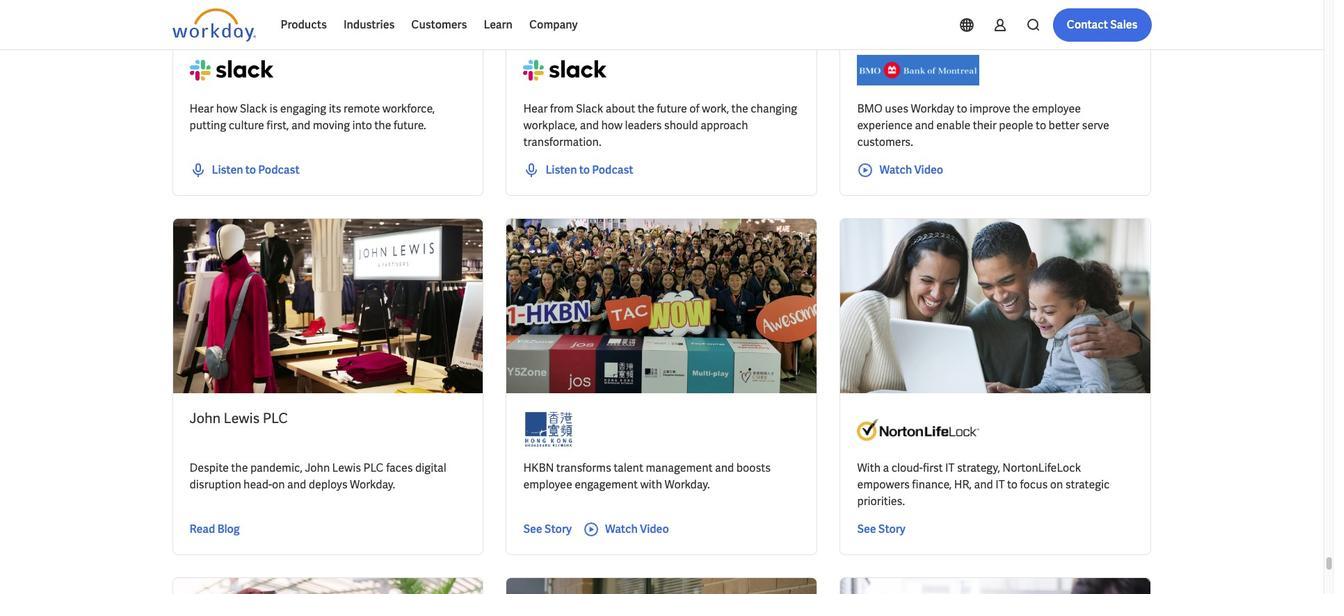 Task type: describe. For each thing, give the bounding box(es) containing it.
and inside the hkbn transforms talent management and boosts employee engagement with workday.
[[715, 462, 734, 476]]

employee for bmo uses workday to improve the employee experience and enable their people to better serve customers.
[[1032, 102, 1081, 116]]

the up leaders
[[638, 102, 655, 116]]

watch for the bottommost watch video "link"
[[605, 523, 638, 537]]

0 vertical spatial watch video link
[[857, 162, 944, 179]]

boosts
[[737, 462, 771, 476]]

putting
[[190, 119, 226, 133]]

business
[[344, 15, 384, 28]]

hear from slack about the future of work, the changing workplace, and how leaders should approach transformation.
[[524, 102, 797, 150]]

blog
[[217, 523, 240, 537]]

pandemic,
[[250, 462, 303, 476]]

all
[[569, 15, 581, 28]]

with
[[640, 478, 662, 493]]

contact sales
[[1067, 17, 1138, 32]]

its
[[329, 102, 341, 116]]

slack for workplace,
[[576, 102, 603, 116]]

to inside with a cloud-first it strategy, nortonlifelock empowers finance, hr,  and it to focus on strategic priorities.
[[1007, 478, 1018, 493]]

transforms
[[556, 462, 611, 476]]

clear all
[[544, 15, 581, 28]]

despite the pandemic, john lewis plc faces digital disruption head-on and deploys workday.
[[190, 462, 447, 493]]

hear for hear how slack is engaging its remote workforce, putting culture first, and moving into the future.
[[190, 102, 214, 116]]

engagement
[[575, 478, 638, 493]]

1 vertical spatial video
[[640, 523, 669, 537]]

people
[[999, 119, 1034, 133]]

workday
[[911, 102, 955, 116]]

head-
[[244, 478, 272, 493]]

hong kong broadband network image
[[524, 411, 575, 450]]

1 see story link from the left
[[524, 522, 572, 539]]

empowers
[[857, 478, 910, 493]]

better
[[1049, 119, 1080, 133]]

and inside despite the pandemic, john lewis plc faces digital disruption head-on and deploys workday.
[[287, 478, 306, 493]]

hear how slack is engaging its remote workforce, putting culture first, and moving into the future.
[[190, 102, 435, 133]]

workday. inside despite the pandemic, john lewis plc faces digital disruption head-on and deploys workday.
[[350, 478, 395, 493]]

hkbn
[[524, 462, 554, 476]]

clear all button
[[540, 8, 585, 35]]

2 see story link from the left
[[857, 522, 906, 539]]

customers button
[[403, 8, 475, 42]]

enable
[[937, 119, 971, 133]]

industries button
[[335, 8, 403, 42]]

and inside hear how slack is engaging its remote workforce, putting culture first, and moving into the future.
[[292, 119, 311, 133]]

first
[[923, 462, 943, 476]]

cloud-
[[892, 462, 923, 476]]

john inside despite the pandemic, john lewis plc faces digital disruption head-on and deploys workday.
[[305, 462, 330, 476]]

Search Customer Stories text field
[[954, 9, 1125, 33]]

engaging
[[280, 102, 326, 116]]

future.
[[394, 119, 426, 133]]

products button
[[272, 8, 335, 42]]

on inside despite the pandemic, john lewis plc faces digital disruption head-on and deploys workday.
[[272, 478, 285, 493]]

learn
[[484, 17, 513, 32]]

despite
[[190, 462, 229, 476]]

transformation.
[[524, 135, 602, 150]]

business outcome button
[[333, 8, 455, 35]]

see story for first see story link from the right
[[857, 523, 906, 537]]

remote
[[344, 102, 380, 116]]

workforce,
[[382, 102, 435, 116]]

should
[[664, 119, 698, 133]]

lewis inside despite the pandemic, john lewis plc faces digital disruption head-on and deploys workday.
[[332, 462, 361, 476]]

plc inside despite the pandemic, john lewis plc faces digital disruption head-on and deploys workday.
[[364, 462, 384, 476]]

company
[[529, 17, 578, 32]]

sales
[[1111, 17, 1138, 32]]

first,
[[267, 119, 289, 133]]

faces
[[386, 462, 413, 476]]

podcast for how
[[592, 163, 634, 178]]

business outcome
[[344, 15, 427, 28]]

their
[[973, 119, 997, 133]]

strategic
[[1066, 478, 1110, 493]]

into
[[352, 119, 372, 133]]

to down "transformation."
[[579, 163, 590, 178]]

more
[[477, 15, 501, 28]]

listen for first,
[[212, 163, 243, 178]]

from
[[550, 102, 574, 116]]

culture
[[229, 119, 264, 133]]

see for first see story link from the right
[[857, 523, 876, 537]]

john lewis plc
[[190, 410, 288, 428]]

strategy,
[[957, 462, 1000, 476]]

contact sales link
[[1053, 8, 1152, 42]]

bank of montreal image
[[857, 51, 980, 90]]

slack technologies, inc image for how
[[190, 51, 273, 90]]

hr,
[[954, 478, 972, 493]]

experience
[[857, 119, 913, 133]]

more button
[[466, 8, 529, 35]]

is
[[270, 102, 278, 116]]

priorities.
[[857, 495, 905, 510]]

see story for second see story link from the right
[[524, 523, 572, 537]]

watch for topmost watch video "link"
[[880, 163, 912, 178]]

and inside with a cloud-first it strategy, nortonlifelock empowers finance, hr,  and it to focus on strategic priorities.
[[974, 478, 993, 493]]

to down culture
[[245, 163, 256, 178]]

bmo uses workday to improve the employee experience and enable their people to better serve customers.
[[857, 102, 1110, 150]]

products
[[281, 17, 327, 32]]

industry button
[[246, 8, 322, 35]]

work,
[[702, 102, 729, 116]]

on inside with a cloud-first it strategy, nortonlifelock empowers finance, hr,  and it to focus on strategic priorities.
[[1050, 478, 1063, 493]]

hkbn transforms talent management and boosts employee engagement with workday.
[[524, 462, 771, 493]]

topic
[[183, 15, 207, 28]]

to left 'better'
[[1036, 119, 1047, 133]]

finance,
[[912, 478, 952, 493]]

the inside hear how slack is engaging its remote workforce, putting culture first, and moving into the future.
[[375, 119, 391, 133]]

listen to podcast for first,
[[212, 163, 300, 178]]

nortonlifelock (formerly symantec) image
[[857, 411, 980, 450]]

the up the approach
[[732, 102, 749, 116]]

leaders
[[625, 119, 662, 133]]



Task type: locate. For each thing, give the bounding box(es) containing it.
1 vertical spatial watch video link
[[583, 522, 669, 539]]

watch down customers.
[[880, 163, 912, 178]]

0 horizontal spatial listen
[[212, 163, 243, 178]]

podcast down leaders
[[592, 163, 634, 178]]

how
[[216, 102, 238, 116], [601, 119, 623, 133]]

serve
[[1082, 119, 1110, 133]]

uses
[[885, 102, 909, 116]]

workday. inside the hkbn transforms talent management and boosts employee engagement with workday.
[[665, 478, 710, 493]]

deploys
[[309, 478, 348, 493]]

1 horizontal spatial hear
[[524, 102, 548, 116]]

hear inside hear how slack is engaging its remote workforce, putting culture first, and moving into the future.
[[190, 102, 214, 116]]

the
[[638, 102, 655, 116], [732, 102, 749, 116], [1013, 102, 1030, 116], [375, 119, 391, 133], [231, 462, 248, 476]]

on down pandemic,
[[272, 478, 285, 493]]

to up enable
[[957, 102, 968, 116]]

1 horizontal spatial workday.
[[665, 478, 710, 493]]

1 horizontal spatial lewis
[[332, 462, 361, 476]]

watch video link down customers.
[[857, 162, 944, 179]]

1 listen from the left
[[212, 163, 243, 178]]

0 vertical spatial how
[[216, 102, 238, 116]]

2 listen to podcast link from the left
[[524, 162, 634, 179]]

employee
[[1032, 102, 1081, 116], [524, 478, 572, 493]]

how up putting
[[216, 102, 238, 116]]

and up "transformation."
[[580, 119, 599, 133]]

0 horizontal spatial on
[[272, 478, 285, 493]]

0 horizontal spatial employee
[[524, 478, 572, 493]]

of
[[690, 102, 700, 116]]

see down priorities.
[[857, 523, 876, 537]]

it
[[946, 462, 955, 476], [996, 478, 1005, 493]]

read
[[190, 523, 215, 537]]

workday. down faces
[[350, 478, 395, 493]]

1 horizontal spatial slack
[[576, 102, 603, 116]]

slack right from at the top
[[576, 102, 603, 116]]

0 horizontal spatial video
[[640, 523, 669, 537]]

and down strategy,
[[974, 478, 993, 493]]

1 listen to podcast link from the left
[[190, 162, 300, 179]]

watch video down customers.
[[880, 163, 944, 178]]

listen for workplace,
[[546, 163, 577, 178]]

it down strategy,
[[996, 478, 1005, 493]]

listen to podcast for workplace,
[[546, 163, 634, 178]]

disruption
[[190, 478, 241, 493]]

hear
[[190, 102, 214, 116], [524, 102, 548, 116]]

watch down engagement
[[605, 523, 638, 537]]

video
[[915, 163, 944, 178], [640, 523, 669, 537]]

customers
[[411, 17, 467, 32]]

watch video
[[880, 163, 944, 178], [605, 523, 669, 537]]

clear
[[544, 15, 567, 28]]

with
[[857, 462, 881, 476]]

1 see story from the left
[[524, 523, 572, 537]]

with a cloud-first it strategy, nortonlifelock empowers finance, hr,  and it to focus on strategic priorities.
[[857, 462, 1110, 510]]

1 vertical spatial lewis
[[332, 462, 361, 476]]

0 horizontal spatial watch
[[605, 523, 638, 537]]

plc up pandemic,
[[263, 410, 288, 428]]

see story link
[[524, 522, 572, 539], [857, 522, 906, 539]]

listen to podcast link down culture
[[190, 162, 300, 179]]

1 vertical spatial it
[[996, 478, 1005, 493]]

listen to podcast
[[212, 163, 300, 178], [546, 163, 634, 178]]

how inside hear from slack about the future of work, the changing workplace, and how leaders should approach transformation.
[[601, 119, 623, 133]]

employee inside the hkbn transforms talent management and boosts employee engagement with workday.
[[524, 478, 572, 493]]

0 horizontal spatial slack technologies, inc image
[[190, 51, 273, 90]]

0 vertical spatial watch video
[[880, 163, 944, 178]]

see for second see story link from the right
[[524, 523, 542, 537]]

see story down hkbn
[[524, 523, 572, 537]]

0 horizontal spatial see
[[524, 523, 542, 537]]

workday. down management
[[665, 478, 710, 493]]

1 horizontal spatial see story link
[[857, 522, 906, 539]]

see story link down priorities.
[[857, 522, 906, 539]]

1 horizontal spatial on
[[1050, 478, 1063, 493]]

read blog link
[[190, 522, 240, 539]]

0 horizontal spatial watch video link
[[583, 522, 669, 539]]

slack technologies, inc image up from at the top
[[524, 51, 607, 90]]

2 slack from the left
[[576, 102, 603, 116]]

learn button
[[475, 8, 521, 42]]

listen to podcast link for workplace,
[[524, 162, 634, 179]]

and down pandemic,
[[287, 478, 306, 493]]

go to the homepage image
[[172, 8, 256, 42]]

listen to podcast down culture
[[212, 163, 300, 178]]

1 horizontal spatial watch video
[[880, 163, 944, 178]]

bmo
[[857, 102, 883, 116]]

0 horizontal spatial john
[[190, 410, 221, 428]]

and inside hear from slack about the future of work, the changing workplace, and how leaders should approach transformation.
[[580, 119, 599, 133]]

the right into
[[375, 119, 391, 133]]

1 horizontal spatial listen to podcast
[[546, 163, 634, 178]]

video down with
[[640, 523, 669, 537]]

1 on from the left
[[272, 478, 285, 493]]

it right first
[[946, 462, 955, 476]]

watch video link
[[857, 162, 944, 179], [583, 522, 669, 539]]

2 workday. from the left
[[665, 478, 710, 493]]

1 horizontal spatial watch video link
[[857, 162, 944, 179]]

1 workday. from the left
[[350, 478, 395, 493]]

workplace,
[[524, 119, 578, 133]]

2 see from the left
[[857, 523, 876, 537]]

1 horizontal spatial john
[[305, 462, 330, 476]]

story
[[545, 523, 572, 537], [879, 523, 906, 537]]

2 see story from the left
[[857, 523, 906, 537]]

topic button
[[172, 8, 235, 35]]

watch video down with
[[605, 523, 669, 537]]

slack
[[240, 102, 267, 116], [576, 102, 603, 116]]

and
[[292, 119, 311, 133], [580, 119, 599, 133], [915, 119, 934, 133], [715, 462, 734, 476], [287, 478, 306, 493], [974, 478, 993, 493]]

and left boosts
[[715, 462, 734, 476]]

approach
[[701, 119, 748, 133]]

podcast down the first, at left top
[[258, 163, 300, 178]]

industry
[[257, 15, 294, 28]]

about
[[606, 102, 635, 116]]

1 horizontal spatial video
[[915, 163, 944, 178]]

lewis up deploys at the left of page
[[332, 462, 361, 476]]

1 horizontal spatial plc
[[364, 462, 384, 476]]

digital
[[415, 462, 447, 476]]

slack technologies, inc image
[[190, 51, 273, 90], [524, 51, 607, 90]]

podcast
[[258, 163, 300, 178], [592, 163, 634, 178]]

lewis up 'despite'
[[224, 410, 260, 428]]

moving
[[313, 119, 350, 133]]

1 see from the left
[[524, 523, 542, 537]]

listen to podcast link for first,
[[190, 162, 300, 179]]

2 slack technologies, inc image from the left
[[524, 51, 607, 90]]

the up head-
[[231, 462, 248, 476]]

see story
[[524, 523, 572, 537], [857, 523, 906, 537]]

1 hear from the left
[[190, 102, 214, 116]]

0 horizontal spatial hear
[[190, 102, 214, 116]]

slack inside hear from slack about the future of work, the changing workplace, and how leaders should approach transformation.
[[576, 102, 603, 116]]

1 horizontal spatial how
[[601, 119, 623, 133]]

future
[[657, 102, 687, 116]]

slack for first,
[[240, 102, 267, 116]]

hear up putting
[[190, 102, 214, 116]]

1 horizontal spatial listen
[[546, 163, 577, 178]]

how down about
[[601, 119, 623, 133]]

1 listen to podcast from the left
[[212, 163, 300, 178]]

management
[[646, 462, 713, 476]]

industries
[[344, 17, 395, 32]]

talent
[[614, 462, 644, 476]]

slack technologies, inc image for from
[[524, 51, 607, 90]]

customers.
[[857, 135, 913, 150]]

read blog
[[190, 523, 240, 537]]

0 vertical spatial it
[[946, 462, 955, 476]]

1 vertical spatial employee
[[524, 478, 572, 493]]

1 horizontal spatial podcast
[[592, 163, 634, 178]]

1 horizontal spatial see story
[[857, 523, 906, 537]]

improve
[[970, 102, 1011, 116]]

1 vertical spatial john
[[305, 462, 330, 476]]

0 horizontal spatial lewis
[[224, 410, 260, 428]]

1 vertical spatial watch video
[[605, 523, 669, 537]]

2 podcast from the left
[[592, 163, 634, 178]]

employee down hkbn
[[524, 478, 572, 493]]

video down enable
[[915, 163, 944, 178]]

0 horizontal spatial see story
[[524, 523, 572, 537]]

changing
[[751, 102, 797, 116]]

listen down "transformation."
[[546, 163, 577, 178]]

on down nortonlifelock
[[1050, 478, 1063, 493]]

watch video link down engagement
[[583, 522, 669, 539]]

0 horizontal spatial it
[[946, 462, 955, 476]]

0 vertical spatial plc
[[263, 410, 288, 428]]

1 vertical spatial plc
[[364, 462, 384, 476]]

0 horizontal spatial watch video
[[605, 523, 669, 537]]

the inside 'bmo uses workday to improve the employee experience and enable their people to better serve customers.'
[[1013, 102, 1030, 116]]

1 horizontal spatial listen to podcast link
[[524, 162, 634, 179]]

slack up culture
[[240, 102, 267, 116]]

employee up 'better'
[[1032, 102, 1081, 116]]

to
[[957, 102, 968, 116], [1036, 119, 1047, 133], [245, 163, 256, 178], [579, 163, 590, 178], [1007, 478, 1018, 493]]

2 listen from the left
[[546, 163, 577, 178]]

see story link down hkbn
[[524, 522, 572, 539]]

hear for hear from slack about the future of work, the changing workplace, and how leaders should approach transformation.
[[524, 102, 548, 116]]

0 horizontal spatial story
[[545, 523, 572, 537]]

0 horizontal spatial listen to podcast link
[[190, 162, 300, 179]]

and down engaging
[[292, 119, 311, 133]]

0 vertical spatial lewis
[[224, 410, 260, 428]]

0 vertical spatial john
[[190, 410, 221, 428]]

slack technologies, inc image down go to the homepage 'image'
[[190, 51, 273, 90]]

1 horizontal spatial story
[[879, 523, 906, 537]]

john
[[190, 410, 221, 428], [305, 462, 330, 476]]

1 horizontal spatial it
[[996, 478, 1005, 493]]

0 vertical spatial video
[[915, 163, 944, 178]]

story for first see story link from the right
[[879, 523, 906, 537]]

how inside hear how slack is engaging its remote workforce, putting culture first, and moving into the future.
[[216, 102, 238, 116]]

to left focus
[[1007, 478, 1018, 493]]

see story down priorities.
[[857, 523, 906, 537]]

see
[[524, 523, 542, 537], [857, 523, 876, 537]]

1 horizontal spatial watch
[[880, 163, 912, 178]]

employee for hkbn transforms talent management and boosts employee engagement with workday.
[[524, 478, 572, 493]]

1 horizontal spatial employee
[[1032, 102, 1081, 116]]

0 horizontal spatial podcast
[[258, 163, 300, 178]]

0 horizontal spatial how
[[216, 102, 238, 116]]

lewis
[[224, 410, 260, 428], [332, 462, 361, 476]]

workday.
[[350, 478, 395, 493], [665, 478, 710, 493]]

on
[[272, 478, 285, 493], [1050, 478, 1063, 493]]

2 on from the left
[[1050, 478, 1063, 493]]

listen to podcast link
[[190, 162, 300, 179], [524, 162, 634, 179]]

0 horizontal spatial see story link
[[524, 522, 572, 539]]

0 horizontal spatial slack
[[240, 102, 267, 116]]

podcast for moving
[[258, 163, 300, 178]]

1 slack technologies, inc image from the left
[[190, 51, 273, 90]]

story down priorities.
[[879, 523, 906, 537]]

0 horizontal spatial listen to podcast
[[212, 163, 300, 178]]

outcome
[[386, 15, 427, 28]]

plc left faces
[[364, 462, 384, 476]]

a
[[883, 462, 889, 476]]

listen down culture
[[212, 163, 243, 178]]

listen
[[212, 163, 243, 178], [546, 163, 577, 178]]

1 podcast from the left
[[258, 163, 300, 178]]

and down workday on the right top of the page
[[915, 119, 934, 133]]

1 vertical spatial watch
[[605, 523, 638, 537]]

story for second see story link from the right
[[545, 523, 572, 537]]

1 vertical spatial how
[[601, 119, 623, 133]]

nortonlifelock
[[1003, 462, 1081, 476]]

2 hear from the left
[[524, 102, 548, 116]]

contact
[[1067, 17, 1108, 32]]

2 listen to podcast from the left
[[546, 163, 634, 178]]

1 horizontal spatial slack technologies, inc image
[[524, 51, 607, 90]]

employee inside 'bmo uses workday to improve the employee experience and enable their people to better serve customers.'
[[1032, 102, 1081, 116]]

see down hkbn
[[524, 523, 542, 537]]

and inside 'bmo uses workday to improve the employee experience and enable their people to better serve customers.'
[[915, 119, 934, 133]]

listen to podcast link down "transformation."
[[524, 162, 634, 179]]

john up deploys at the left of page
[[305, 462, 330, 476]]

listen to podcast down "transformation."
[[546, 163, 634, 178]]

the up people
[[1013, 102, 1030, 116]]

0 horizontal spatial workday.
[[350, 478, 395, 493]]

2 story from the left
[[879, 523, 906, 537]]

1 slack from the left
[[240, 102, 267, 116]]

plc
[[263, 410, 288, 428], [364, 462, 384, 476]]

0 vertical spatial employee
[[1032, 102, 1081, 116]]

1 horizontal spatial see
[[857, 523, 876, 537]]

focus
[[1020, 478, 1048, 493]]

story down hkbn
[[545, 523, 572, 537]]

john up 'despite'
[[190, 410, 221, 428]]

hear inside hear from slack about the future of work, the changing workplace, and how leaders should approach transformation.
[[524, 102, 548, 116]]

slack inside hear how slack is engaging its remote workforce, putting culture first, and moving into the future.
[[240, 102, 267, 116]]

0 horizontal spatial plc
[[263, 410, 288, 428]]

the inside despite the pandemic, john lewis plc faces digital disruption head-on and deploys workday.
[[231, 462, 248, 476]]

hear up workplace,
[[524, 102, 548, 116]]

company button
[[521, 8, 586, 42]]

1 story from the left
[[545, 523, 572, 537]]

0 vertical spatial watch
[[880, 163, 912, 178]]

watch
[[880, 163, 912, 178], [605, 523, 638, 537]]



Task type: vqa. For each thing, say whether or not it's contained in the screenshot.
left "Adaptive"
no



